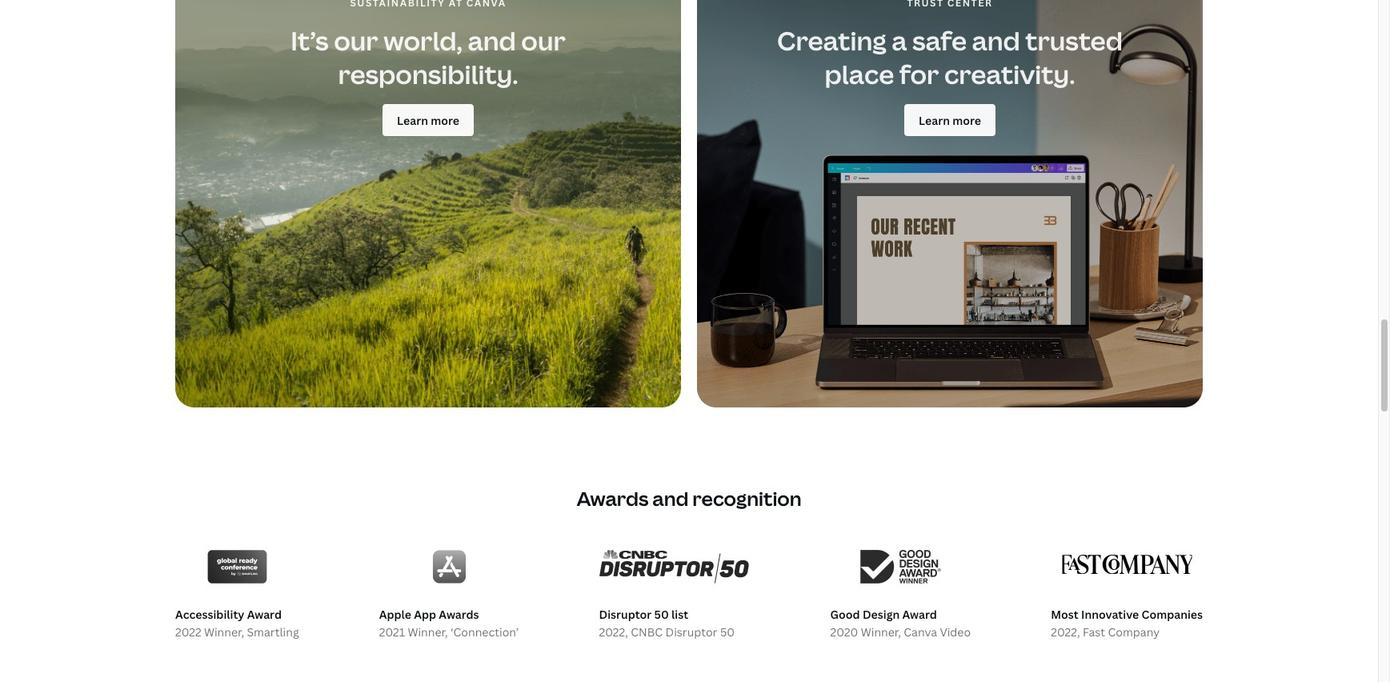 Task type: locate. For each thing, give the bounding box(es) containing it.
0 horizontal spatial 2022,
[[599, 624, 628, 640]]

0 vertical spatial disruptor
[[599, 607, 652, 622]]

list
[[672, 607, 689, 622]]

1 vertical spatial 50
[[720, 624, 735, 640]]

2 2022, from the left
[[1051, 624, 1080, 640]]

0 horizontal spatial 50
[[655, 607, 669, 622]]

2022, inside "most innovative companies 2022, fast company"
[[1051, 624, 1080, 640]]

award up smartling
[[247, 607, 282, 622]]

and inside creating a safe and trusted place for creativity.
[[972, 23, 1021, 58]]

creativity.
[[945, 57, 1076, 91]]

and left the recognition on the bottom
[[653, 485, 689, 511]]

award up canva
[[903, 607, 937, 622]]

1 vertical spatial disruptor
[[666, 624, 718, 640]]

winner,
[[204, 624, 244, 640], [408, 624, 448, 640], [861, 624, 901, 640]]

design
[[863, 607, 900, 622]]

1 horizontal spatial disruptor
[[666, 624, 718, 640]]

1 horizontal spatial winner,
[[408, 624, 448, 640]]

accessibility award 2022 winner, smartling
[[175, 607, 299, 640]]

world,
[[384, 23, 463, 58]]

awards
[[577, 485, 649, 511], [439, 607, 479, 622]]

1 our from the left
[[334, 23, 378, 58]]

0 horizontal spatial winner,
[[204, 624, 244, 640]]

it's
[[291, 23, 329, 58]]

apple
[[379, 607, 411, 622]]

recognition
[[693, 485, 802, 511]]

and inside it's our world, and our responsibility.
[[468, 23, 516, 58]]

0 horizontal spatial awards
[[439, 607, 479, 622]]

for
[[900, 57, 939, 91]]

awards inside apple app awards 2021 winner, 'connection'
[[439, 607, 479, 622]]

disruptor
[[599, 607, 652, 622], [666, 624, 718, 640]]

2020
[[831, 624, 859, 640]]

1 horizontal spatial award
[[903, 607, 937, 622]]

award
[[247, 607, 282, 622], [903, 607, 937, 622]]

2 award from the left
[[903, 607, 937, 622]]

3 winner, from the left
[[861, 624, 901, 640]]

2022,
[[599, 624, 628, 640], [1051, 624, 1080, 640]]

2022, left cnbc
[[599, 624, 628, 640]]

winner, down design
[[861, 624, 901, 640]]

2 horizontal spatial and
[[972, 23, 1021, 58]]

50
[[655, 607, 669, 622], [720, 624, 735, 640]]

good
[[831, 607, 860, 622]]

2 winner, from the left
[[408, 624, 448, 640]]

winner, for apple app awards 2021 winner, 'connection'
[[408, 624, 448, 640]]

cnbc
[[631, 624, 663, 640]]

accessibility
[[175, 607, 245, 622]]

2022, inside 'disruptor 50 list 2022, cnbc disruptor 50'
[[599, 624, 628, 640]]

disruptor down list
[[666, 624, 718, 640]]

1 horizontal spatial our
[[521, 23, 566, 58]]

2 horizontal spatial winner,
[[861, 624, 901, 640]]

1 award from the left
[[247, 607, 282, 622]]

0 horizontal spatial and
[[468, 23, 516, 58]]

winner, down app
[[408, 624, 448, 640]]

apple app awards 2021 winner, 'connection'
[[379, 607, 519, 640]]

1 horizontal spatial 2022,
[[1051, 624, 1080, 640]]

award inside accessibility award 2022 winner, smartling
[[247, 607, 282, 622]]

winner, inside good design award 2020 winner, canva video
[[861, 624, 901, 640]]

0 horizontal spatial our
[[334, 23, 378, 58]]

1 horizontal spatial 50
[[720, 624, 735, 640]]

2022
[[175, 624, 201, 640]]

'connection'
[[451, 624, 519, 640]]

and right world,
[[468, 23, 516, 58]]

1 2022, from the left
[[599, 624, 628, 640]]

0 horizontal spatial disruptor
[[599, 607, 652, 622]]

our
[[334, 23, 378, 58], [521, 23, 566, 58]]

0 horizontal spatial award
[[247, 607, 282, 622]]

and right safe
[[972, 23, 1021, 58]]

and for our
[[468, 23, 516, 58]]

video
[[940, 624, 971, 640]]

winner, down accessibility
[[204, 624, 244, 640]]

companies
[[1142, 607, 1203, 622]]

disruptor 50 list 2022, cnbc disruptor 50
[[599, 607, 735, 640]]

2022, down most
[[1051, 624, 1080, 640]]

winner, inside apple app awards 2021 winner, 'connection'
[[408, 624, 448, 640]]

1 horizontal spatial awards
[[577, 485, 649, 511]]

disruptor up cnbc
[[599, 607, 652, 622]]

1 winner, from the left
[[204, 624, 244, 640]]

1 vertical spatial awards
[[439, 607, 479, 622]]

and
[[468, 23, 516, 58], [972, 23, 1021, 58], [653, 485, 689, 511]]

creating
[[777, 23, 887, 58]]

most innovative companies 2022, fast company
[[1051, 607, 1203, 640]]



Task type: vqa. For each thing, say whether or not it's contained in the screenshot.
What size? button
no



Task type: describe. For each thing, give the bounding box(es) containing it.
it's our world, and our responsibility.
[[291, 23, 566, 91]]

place
[[825, 57, 894, 91]]

company
[[1108, 624, 1160, 640]]

and for trusted
[[972, 23, 1021, 58]]

a
[[892, 23, 907, 58]]

smartling
[[247, 624, 299, 640]]

winner, for good design award 2020 winner, canva video
[[861, 624, 901, 640]]

innovative
[[1082, 607, 1139, 622]]

2 our from the left
[[521, 23, 566, 58]]

0 vertical spatial 50
[[655, 607, 669, 622]]

most
[[1051, 607, 1079, 622]]

good design award 2020 winner, canva video
[[831, 607, 971, 640]]

1 horizontal spatial and
[[653, 485, 689, 511]]

canva
[[904, 624, 938, 640]]

creating a safe and trusted place for creativity.
[[777, 23, 1123, 91]]

2021
[[379, 624, 405, 640]]

safe
[[913, 23, 967, 58]]

trusted
[[1026, 23, 1123, 58]]

2022, for most innovative companies 2022, fast company
[[1051, 624, 1080, 640]]

app
[[414, 607, 436, 622]]

award inside good design award 2020 winner, canva video
[[903, 607, 937, 622]]

fast
[[1083, 624, 1106, 640]]

0 vertical spatial awards
[[577, 485, 649, 511]]

responsibility.
[[338, 57, 518, 91]]

2022, for disruptor 50 list 2022, cnbc disruptor 50
[[599, 624, 628, 640]]

winner, inside accessibility award 2022 winner, smartling
[[204, 624, 244, 640]]

awards and recognition
[[577, 485, 802, 511]]



